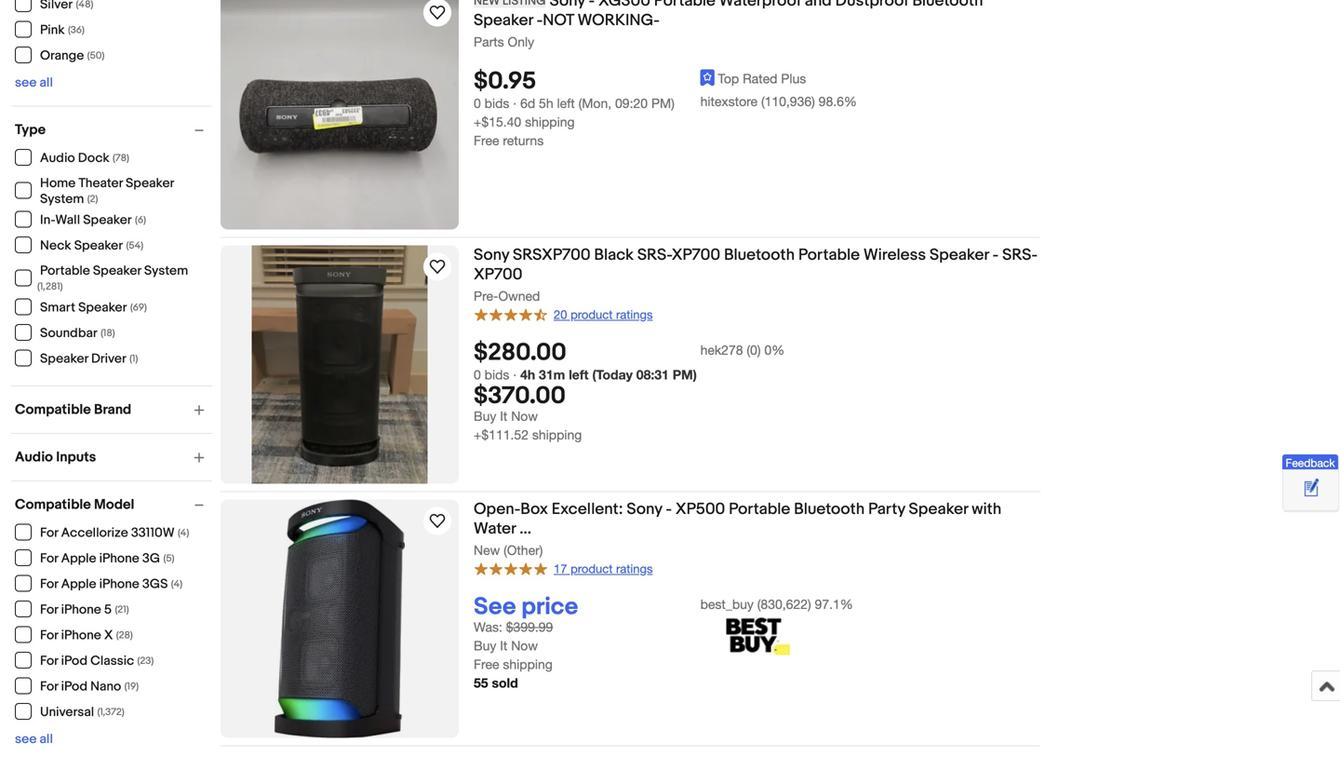 Task type: locate. For each thing, give the bounding box(es) containing it.
orange (50)
[[40, 48, 105, 64]]

0 horizontal spatial xp700
[[474, 265, 523, 285]]

...
[[520, 519, 532, 539]]

product
[[571, 307, 613, 322], [571, 561, 613, 576]]

6 for from the top
[[40, 653, 58, 669]]

1 vertical spatial system
[[144, 263, 188, 279]]

ipod
[[61, 653, 88, 669], [61, 679, 88, 695]]

2 it from the top
[[500, 638, 508, 653]]

1 srs- from the left
[[638, 245, 672, 265]]

1 vertical spatial (4)
[[171, 578, 183, 590]]

1 all from the top
[[40, 75, 53, 91]]

2 for from the top
[[40, 551, 58, 567]]

compatible up 'audio inputs'
[[15, 401, 91, 418]]

1 vertical spatial bluetooth
[[724, 245, 795, 265]]

sony
[[550, 0, 585, 11], [474, 245, 510, 265], [627, 500, 663, 519]]

apple up for iphone 5 (21)
[[61, 577, 96, 592]]

0 vertical spatial see all button
[[15, 75, 53, 91]]

now
[[511, 409, 538, 424], [511, 638, 538, 653]]

1 0 from the top
[[474, 95, 481, 111]]

portable inside sony srsxp700 black srs-xp700 bluetooth portable wireless speaker - srs- xp700 pre-owned
[[799, 245, 860, 265]]

audio dock (78)
[[40, 151, 129, 166]]

1 ipod from the top
[[61, 653, 88, 669]]

2 vertical spatial bluetooth
[[794, 500, 865, 519]]

1 vertical spatial ipod
[[61, 679, 88, 695]]

speaker up (6)
[[126, 176, 174, 191]]

17 product ratings link
[[474, 560, 653, 577]]

apple down accellorize
[[61, 551, 96, 567]]

1 vertical spatial pm)
[[673, 367, 697, 382]]

for ipod classic (23)
[[40, 653, 154, 669]]

it
[[500, 409, 508, 424], [500, 638, 508, 653]]

now inside hek278 (0) 0% 0 bids · 4h 31m left (today 08:31 pm) $370.00 buy it now +$111.52 shipping
[[511, 409, 538, 424]]

pm) inside hek278 (0) 0% 0 bids · 4h 31m left (today 08:31 pm) $370.00 buy it now +$111.52 shipping
[[673, 367, 697, 382]]

0 vertical spatial sony
[[550, 0, 585, 11]]

free up 55
[[474, 657, 500, 672]]

sony - xg300 portable waterproof and dustproof bluetooth speaker -not working- heading
[[474, 0, 984, 30]]

speaker down in-wall speaker (6)
[[74, 238, 123, 254]]

5 for from the top
[[40, 628, 58, 644]]

1 ratings from the top
[[616, 307, 653, 322]]

in-wall speaker (6)
[[40, 212, 146, 228]]

for for for iphone 5
[[40, 602, 58, 618]]

for for for apple iphone 3g
[[40, 551, 58, 567]]

it up +$111.52
[[500, 409, 508, 424]]

2 horizontal spatial sony
[[627, 500, 663, 519]]

1 vertical spatial sony
[[474, 245, 510, 265]]

1 vertical spatial now
[[511, 638, 538, 653]]

water
[[474, 519, 516, 539]]

ipod down for iphone x (28)
[[61, 653, 88, 669]]

4 for from the top
[[40, 602, 58, 618]]

(110,936)
[[762, 93, 815, 109]]

see for orange
[[15, 75, 37, 91]]

shipping
[[525, 114, 575, 129], [533, 427, 582, 443], [503, 657, 553, 672]]

pm) right 08:31
[[673, 367, 697, 382]]

2 ratings from the top
[[616, 561, 653, 576]]

sony srsxp700 black srs-xp700 bluetooth portable wireless speaker - srs- xp700 heading
[[474, 245, 1038, 285]]

see all for for apple iphone 3gs
[[15, 732, 53, 747]]

2 vertical spatial shipping
[[503, 657, 553, 672]]

(4) right 3gs
[[171, 578, 183, 590]]

0 vertical spatial system
[[40, 191, 84, 207]]

1 vertical spatial ratings
[[616, 561, 653, 576]]

1 bids from the top
[[485, 95, 510, 111]]

shipping inside buy it now free shipping 55 sold
[[503, 657, 553, 672]]

7 for from the top
[[40, 679, 58, 695]]

see all down orange
[[15, 75, 53, 91]]

1 apple from the top
[[61, 551, 96, 567]]

1 vertical spatial free
[[474, 657, 500, 672]]

see
[[15, 75, 37, 91], [15, 732, 37, 747]]

(21)
[[115, 604, 129, 616]]

2 see all button from the top
[[15, 732, 53, 747]]

compatible model button
[[15, 496, 212, 513]]

2 vertical spatial sony
[[627, 500, 663, 519]]

home
[[40, 176, 76, 191]]

1 horizontal spatial system
[[144, 263, 188, 279]]

1 horizontal spatial xp700
[[672, 245, 721, 265]]

0 vertical spatial (4)
[[178, 527, 189, 539]]

for for for ipod classic
[[40, 653, 58, 669]]

bluetooth for portable
[[794, 500, 865, 519]]

now up +$111.52
[[511, 409, 538, 424]]

speaker inside 'portable speaker system (1,281)'
[[93, 263, 141, 279]]

0 left "4h"
[[474, 367, 481, 382]]

shipping down $370.00
[[533, 427, 582, 443]]

free down +$15.40
[[474, 133, 500, 148]]

for accellorize 33110w (4)
[[40, 525, 189, 541]]

1 see all button from the top
[[15, 75, 53, 91]]

top rated plus image
[[701, 70, 715, 86]]

1 product from the top
[[571, 307, 613, 322]]

(other)
[[504, 543, 543, 558]]

speaker right wireless
[[930, 245, 990, 265]]

watch sony srsxp700 black srs-xp700 bluetooth portable wireless speaker - srs-xp700 image
[[426, 256, 449, 278]]

audio inputs button
[[15, 449, 212, 466]]

-
[[589, 0, 595, 11], [537, 11, 543, 30], [993, 245, 999, 265], [666, 500, 672, 519]]

0 vertical spatial audio
[[40, 151, 75, 166]]

see all button down orange
[[15, 75, 53, 91]]

2 compatible from the top
[[15, 496, 91, 513]]

apple
[[61, 551, 96, 567], [61, 577, 96, 592]]

0 vertical spatial product
[[571, 307, 613, 322]]

ratings down black on the left of the page
[[616, 307, 653, 322]]

iphone up (21)
[[99, 577, 139, 592]]

sony for working-
[[550, 0, 585, 11]]

33110w
[[131, 525, 175, 541]]

universal (1,372)
[[40, 705, 125, 720]]

0 vertical spatial compatible
[[15, 401, 91, 418]]

neck speaker (54)
[[40, 238, 143, 254]]

buy up +$111.52
[[474, 409, 497, 424]]

buy down was:
[[474, 638, 497, 653]]

compatible down 'audio inputs'
[[15, 496, 91, 513]]

(4) right 33110w
[[178, 527, 189, 539]]

1 buy from the top
[[474, 409, 497, 424]]

see all down universal
[[15, 732, 53, 747]]

1 horizontal spatial sony
[[550, 0, 585, 11]]

product for excellent:
[[571, 561, 613, 576]]

audio left inputs
[[15, 449, 53, 466]]

shipping for hitexstore (110,936) 98.6% +$15.40 shipping free returns
[[525, 114, 575, 129]]

1 vertical spatial it
[[500, 638, 508, 653]]

compatible
[[15, 401, 91, 418], [15, 496, 91, 513]]

$280.00
[[474, 339, 567, 368]]

0 vertical spatial see
[[15, 75, 37, 91]]

0 vertical spatial see all
[[15, 75, 53, 91]]

1 vertical spatial all
[[40, 732, 53, 747]]

0 vertical spatial free
[[474, 133, 500, 148]]

20 product ratings
[[554, 307, 653, 322]]

speaker inside open-box excellent: sony - xp500 portable bluetooth party speaker with water ... new (other)
[[909, 500, 969, 519]]

it down was:
[[500, 638, 508, 653]]

iphone down for iphone 5 (21)
[[61, 628, 101, 644]]

· left the 6d
[[513, 95, 517, 111]]

wall
[[55, 212, 80, 228]]

0 vertical spatial it
[[500, 409, 508, 424]]

1 see all from the top
[[15, 75, 53, 91]]

sony inside sony srsxp700 black srs-xp700 bluetooth portable wireless speaker - srs- xp700 pre-owned
[[474, 245, 510, 265]]

sony - xg300 portable waterproof and dustproof bluetooth speaker -not working- image
[[221, 0, 459, 230]]

2 see all from the top
[[15, 732, 53, 747]]

2 free from the top
[[474, 657, 500, 672]]

srs-
[[638, 245, 672, 265], [1003, 245, 1038, 265]]

1 horizontal spatial srs-
[[1003, 245, 1038, 265]]

bids left "4h"
[[485, 367, 510, 382]]

1 compatible from the top
[[15, 401, 91, 418]]

bids up +$15.40
[[485, 95, 510, 111]]

portable right xp500
[[729, 500, 791, 519]]

portable inside open-box excellent: sony - xp500 portable bluetooth party speaker with water ... new (other)
[[729, 500, 791, 519]]

product right 20
[[571, 307, 613, 322]]

bluetooth
[[913, 0, 984, 11], [724, 245, 795, 265], [794, 500, 865, 519]]

for for for accellorize 33110w
[[40, 525, 58, 541]]

for
[[40, 525, 58, 541], [40, 551, 58, 567], [40, 577, 58, 592], [40, 602, 58, 618], [40, 628, 58, 644], [40, 653, 58, 669], [40, 679, 58, 695]]

now inside buy it now free shipping 55 sold
[[511, 638, 538, 653]]

for for for ipod nano
[[40, 679, 58, 695]]

open-box excellent: sony - xp500 portable bluetooth party speaker with water ... heading
[[474, 500, 1002, 539]]

party
[[869, 500, 906, 519]]

compatible brand button
[[15, 401, 212, 418]]

0 vertical spatial ratings
[[616, 307, 653, 322]]

with
[[972, 500, 1002, 519]]

speaker down (54)
[[93, 263, 141, 279]]

system up the (69)
[[144, 263, 188, 279]]

0 vertical spatial ·
[[513, 95, 517, 111]]

1 vertical spatial audio
[[15, 449, 53, 466]]

soundbar (18)
[[40, 326, 115, 341]]

0 horizontal spatial srs-
[[638, 245, 672, 265]]

0 horizontal spatial system
[[40, 191, 84, 207]]

(19)
[[124, 681, 139, 693]]

2 apple from the top
[[61, 577, 96, 592]]

1 vertical spatial see all
[[15, 732, 53, 747]]

bids
[[485, 95, 510, 111], [485, 367, 510, 382]]

price
[[522, 593, 579, 622]]

1 vertical spatial left
[[569, 367, 589, 382]]

all down orange
[[40, 75, 53, 91]]

all down universal
[[40, 732, 53, 747]]

1 see from the top
[[15, 75, 37, 91]]

speaker down (2)
[[83, 212, 132, 228]]

see all for orange
[[15, 75, 53, 91]]

2 now from the top
[[511, 638, 538, 653]]

shipping down 5h
[[525, 114, 575, 129]]

0 vertical spatial apple
[[61, 551, 96, 567]]

1 vertical spatial bids
[[485, 367, 510, 382]]

1 vertical spatial shipping
[[533, 427, 582, 443]]

sony left xg300
[[550, 0, 585, 11]]

sony up pre-
[[474, 245, 510, 265]]

+$111.52
[[474, 427, 529, 443]]

left right 31m
[[569, 367, 589, 382]]

1 vertical spatial product
[[571, 561, 613, 576]]

now down $399.99 at the left bottom of page
[[511, 638, 538, 653]]

iphone down for accellorize 33110w (4)
[[99, 551, 139, 567]]

portable up (1,281)
[[40, 263, 90, 279]]

not
[[543, 11, 574, 30]]

3 for from the top
[[40, 577, 58, 592]]

xp700 right black on the left of the page
[[672, 245, 721, 265]]

top
[[718, 71, 740, 86]]

0 inside hek278 (0) 0% 0 bids · 4h 31m left (today 08:31 pm) $370.00 buy it now +$111.52 shipping
[[474, 367, 481, 382]]

speaker left with
[[909, 500, 969, 519]]

sony inside sony - xg300 portable waterproof and dustproof bluetooth speaker -not working-
[[550, 0, 585, 11]]

plus
[[782, 71, 807, 86]]

see all button
[[15, 75, 53, 91], [15, 732, 53, 747]]

sony left xp500
[[627, 500, 663, 519]]

pink (36)
[[40, 22, 85, 38]]

(4) inside for apple iphone 3gs (4)
[[171, 578, 183, 590]]

xp700 up pre-
[[474, 265, 523, 285]]

0 vertical spatial buy
[[474, 409, 497, 424]]

audio up home
[[40, 151, 75, 166]]

1 vertical spatial see
[[15, 732, 37, 747]]

portable left wireless
[[799, 245, 860, 265]]

portable speaker system (1,281)
[[37, 263, 188, 293]]

0 vertical spatial ipod
[[61, 653, 88, 669]]

0 vertical spatial 0
[[474, 95, 481, 111]]

1 now from the top
[[511, 409, 538, 424]]

0 horizontal spatial sony
[[474, 245, 510, 265]]

0 vertical spatial bids
[[485, 95, 510, 111]]

- inside sony srsxp700 black srs-xp700 bluetooth portable wireless speaker - srs- xp700 pre-owned
[[993, 245, 999, 265]]

2 see from the top
[[15, 732, 37, 747]]

for for for apple iphone 3gs
[[40, 577, 58, 592]]

pre-
[[474, 288, 499, 304]]

1 it from the top
[[500, 409, 508, 424]]

speaker up the parts only at left top
[[474, 11, 533, 30]]

pink
[[40, 22, 65, 38]]

owned
[[499, 288, 540, 304]]

(4)
[[178, 527, 189, 539], [171, 578, 183, 590]]

2 ipod from the top
[[61, 679, 88, 695]]

0 vertical spatial now
[[511, 409, 538, 424]]

ipod up universal
[[61, 679, 88, 695]]

iphone
[[99, 551, 139, 567], [99, 577, 139, 592], [61, 602, 101, 618], [61, 628, 101, 644]]

only
[[508, 34, 535, 49]]

0 vertical spatial all
[[40, 75, 53, 91]]

ratings up best_buy (830,622) 97.1% was: $399.99
[[616, 561, 653, 576]]

top rated plus
[[718, 71, 807, 86]]

audio for audio inputs
[[15, 449, 53, 466]]

waterproof
[[720, 0, 802, 11]]

1 vertical spatial apple
[[61, 577, 96, 592]]

3gs
[[142, 577, 168, 592]]

product for black
[[571, 307, 613, 322]]

type
[[15, 122, 46, 138]]

sony - xg300 portable waterproof and dustproof bluetooth speaker -not working- link
[[474, 0, 1041, 34]]

1 vertical spatial 0
[[474, 367, 481, 382]]

1 vertical spatial buy
[[474, 638, 497, 653]]

· left "4h"
[[513, 367, 517, 382]]

2 buy from the top
[[474, 638, 497, 653]]

0 vertical spatial shipping
[[525, 114, 575, 129]]

compatible brand
[[15, 401, 131, 418]]

0 up +$15.40
[[474, 95, 481, 111]]

shipping up sold
[[503, 657, 553, 672]]

2 srs- from the left
[[1003, 245, 1038, 265]]

product right 17
[[571, 561, 613, 576]]

1 vertical spatial see all button
[[15, 732, 53, 747]]

parts only
[[474, 34, 535, 49]]

2 product from the top
[[571, 561, 613, 576]]

shipping inside hitexstore (110,936) 98.6% +$15.40 shipping free returns
[[525, 114, 575, 129]]

bluetooth inside sony - xg300 portable waterproof and dustproof bluetooth speaker -not working-
[[913, 0, 984, 11]]

it inside hek278 (0) 0% 0 bids · 4h 31m left (today 08:31 pm) $370.00 buy it now +$111.52 shipping
[[500, 409, 508, 424]]

portable right xg300
[[654, 0, 716, 11]]

see all button down universal
[[15, 732, 53, 747]]

left right 5h
[[557, 95, 575, 111]]

pm) right 09:20
[[652, 95, 675, 111]]

(2)
[[85, 193, 98, 205]]

left
[[557, 95, 575, 111], [569, 367, 589, 382]]

2 all from the top
[[40, 732, 53, 747]]

see price link
[[474, 593, 579, 622]]

bluetooth inside open-box excellent: sony - xp500 portable bluetooth party speaker with water ... new (other)
[[794, 500, 865, 519]]

for iphone 5 (21)
[[40, 602, 129, 618]]

1 for from the top
[[40, 525, 58, 541]]

black
[[594, 245, 634, 265]]

0 bids · 6d 5h left (mon, 09:20 pm)
[[474, 95, 675, 111]]

2 · from the top
[[513, 367, 517, 382]]

2 bids from the top
[[485, 367, 510, 382]]

system up wall at the top
[[40, 191, 84, 207]]

2 0 from the top
[[474, 367, 481, 382]]

1 vertical spatial ·
[[513, 367, 517, 382]]

xp500
[[676, 500, 726, 519]]

shipping inside hek278 (0) 0% 0 bids · 4h 31m left (today 08:31 pm) $370.00 buy it now +$111.52 shipping
[[533, 427, 582, 443]]

1 free from the top
[[474, 133, 500, 148]]

1 vertical spatial compatible
[[15, 496, 91, 513]]

0 vertical spatial bluetooth
[[913, 0, 984, 11]]

3g
[[142, 551, 160, 567]]



Task type: describe. For each thing, give the bounding box(es) containing it.
98.6%
[[819, 93, 858, 109]]

(6)
[[135, 214, 146, 226]]

apple for for apple iphone 3g
[[61, 551, 96, 567]]

(28)
[[116, 630, 133, 642]]

system inside 'portable speaker system (1,281)'
[[144, 263, 188, 279]]

5
[[104, 602, 112, 618]]

dock
[[78, 151, 110, 166]]

free inside buy it now free shipping 55 sold
[[474, 657, 500, 672]]

open-
[[474, 500, 521, 519]]

orange
[[40, 48, 84, 64]]

parts
[[474, 34, 504, 49]]

08:31
[[637, 367, 669, 382]]

sony inside open-box excellent: sony - xp500 portable bluetooth party speaker with water ... new (other)
[[627, 500, 663, 519]]

(54)
[[126, 240, 143, 252]]

(69)
[[130, 302, 147, 314]]

for ipod nano (19)
[[40, 679, 139, 695]]

box
[[521, 500, 548, 519]]

type button
[[15, 122, 212, 138]]

speaker driver (1)
[[40, 351, 138, 367]]

+$15.40
[[474, 114, 522, 129]]

watch open-box excellent: sony - xp500 portable bluetooth party speaker with water ... image
[[426, 510, 449, 532]]

(today
[[593, 367, 633, 382]]

buy inside hek278 (0) 0% 0 bids · 4h 31m left (today 08:31 pm) $370.00 buy it now +$111.52 shipping
[[474, 409, 497, 424]]

(5)
[[163, 553, 175, 565]]

smart
[[40, 300, 75, 316]]

portable inside sony - xg300 portable waterproof and dustproof bluetooth speaker -not working-
[[654, 0, 716, 11]]

55
[[474, 675, 488, 691]]

smart speaker (69)
[[40, 300, 147, 316]]

free inside hitexstore (110,936) 98.6% +$15.40 shipping free returns
[[474, 133, 500, 148]]

(78)
[[113, 152, 129, 164]]

audio inputs
[[15, 449, 96, 466]]

portable inside 'portable speaker system (1,281)'
[[40, 263, 90, 279]]

system inside home theater speaker system
[[40, 191, 84, 207]]

feedback
[[1286, 456, 1336, 469]]

(4) inside for accellorize 33110w (4)
[[178, 527, 189, 539]]

17
[[554, 561, 568, 576]]

left inside hek278 (0) 0% 0 bids · 4h 31m left (today 08:31 pm) $370.00 buy it now +$111.52 shipping
[[569, 367, 589, 382]]

ipod for classic
[[61, 653, 88, 669]]

(1)
[[130, 353, 138, 365]]

bids inside hek278 (0) 0% 0 bids · 4h 31m left (today 08:31 pm) $370.00 buy it now +$111.52 shipping
[[485, 367, 510, 382]]

1 · from the top
[[513, 95, 517, 111]]

31m
[[539, 367, 565, 382]]

(0)
[[747, 342, 761, 358]]

universal
[[40, 705, 94, 720]]

best_buy (830,622) 97.1% was: $399.99
[[474, 597, 854, 635]]

bluetooth inside sony srsxp700 black srs-xp700 bluetooth portable wireless speaker - srs- xp700 pre-owned
[[724, 245, 795, 265]]

iphone up for iphone x (28)
[[61, 602, 101, 618]]

compatible for compatible model
[[15, 496, 91, 513]]

(1,281)
[[37, 281, 63, 293]]

x
[[104, 628, 113, 644]]

see for for
[[15, 732, 37, 747]]

audio for audio dock (78)
[[40, 151, 75, 166]]

hitexstore (110,936) 98.6% +$15.40 shipping free returns
[[474, 93, 858, 148]]

for iphone x (28)
[[40, 628, 133, 644]]

see all button for for apple iphone 3gs
[[15, 732, 53, 747]]

sold
[[492, 675, 518, 691]]

97.1%
[[815, 597, 854, 612]]

(1,372)
[[97, 706, 125, 719]]

0 vertical spatial left
[[557, 95, 575, 111]]

rated
[[743, 71, 778, 86]]

model
[[94, 496, 134, 513]]

compatible for compatible brand
[[15, 401, 91, 418]]

best_buy
[[701, 597, 754, 612]]

excellent:
[[552, 500, 623, 519]]

ratings for sony
[[616, 561, 653, 576]]

4h
[[521, 367, 536, 382]]

compatible model
[[15, 496, 134, 513]]

shipping for buy it now free shipping 55 sold
[[503, 657, 553, 672]]

apple for for apple iphone 3gs
[[61, 577, 96, 592]]

see price
[[474, 593, 579, 622]]

home theater speaker system
[[40, 176, 174, 207]]

speaker down soundbar
[[40, 351, 88, 367]]

see all button for orange
[[15, 75, 53, 91]]

sony - xg300 portable waterproof and dustproof bluetooth speaker -not working-
[[474, 0, 984, 30]]

for apple iphone 3gs (4)
[[40, 577, 183, 592]]

- inside open-box excellent: sony - xp500 portable bluetooth party speaker with water ... new (other)
[[666, 500, 672, 519]]

driver
[[91, 351, 126, 367]]

open-box excellent: sony - xp500 portable bluetooth party speaker with water ... image
[[275, 500, 405, 738]]

sony srsxp700 black srs-xp700 bluetooth portable wireless speaker - srs- xp700 pre-owned
[[474, 245, 1038, 304]]

0 vertical spatial pm)
[[652, 95, 675, 111]]

speaker inside sony srsxp700 black srs-xp700 bluetooth portable wireless speaker - srs- xp700 pre-owned
[[930, 245, 990, 265]]

all for for
[[40, 732, 53, 747]]

$399.99
[[506, 619, 553, 635]]

· inside hek278 (0) 0% 0 bids · 4h 31m left (today 08:31 pm) $370.00 buy it now +$111.52 shipping
[[513, 367, 517, 382]]

speaker inside home theater speaker system
[[126, 176, 174, 191]]

speaker up "(18)"
[[78, 300, 127, 316]]

inputs
[[56, 449, 96, 466]]

in-
[[40, 212, 55, 228]]

working-
[[578, 11, 660, 30]]

brand
[[94, 401, 131, 418]]

20
[[554, 307, 568, 322]]

sony srsxp700 black srs-xp700 bluetooth portable wireless speaker - srs- xp700 link
[[474, 245, 1041, 288]]

soundbar
[[40, 326, 97, 341]]

ipod for nano
[[61, 679, 88, 695]]

hek278 (0) 0% 0 bids · 4h 31m left (today 08:31 pm) $370.00 buy it now +$111.52 shipping
[[474, 342, 785, 443]]

hek278
[[701, 342, 744, 358]]

new
[[474, 543, 500, 558]]

watch sony - xg300 portable waterproof and dustproof bluetooth speaker -not working- image
[[426, 2, 449, 24]]

it inside buy it now free shipping 55 sold
[[500, 638, 508, 653]]

all for orange
[[40, 75, 53, 91]]

ratings for srs-
[[616, 307, 653, 322]]

visit best_buy ebay store! image
[[701, 618, 813, 655]]

was:
[[474, 619, 503, 635]]

buy inside buy it now free shipping 55 sold
[[474, 638, 497, 653]]

(36)
[[68, 24, 85, 36]]

buy it now free shipping 55 sold
[[474, 638, 553, 691]]

open-box excellent: sony - xp500 portable bluetooth party speaker with water ... new (other)
[[474, 500, 1002, 558]]

speaker inside sony - xg300 portable waterproof and dustproof bluetooth speaker -not working-
[[474, 11, 533, 30]]

for for for iphone x
[[40, 628, 58, 644]]

(23)
[[137, 655, 154, 667]]

(mon,
[[579, 95, 612, 111]]

classic
[[90, 653, 134, 669]]

sony srsxp700 black srs-xp700 bluetooth portable wireless speaker - srs-xp700 image
[[252, 245, 428, 484]]

sony for xp700
[[474, 245, 510, 265]]

nano
[[90, 679, 121, 695]]

$0.95
[[474, 67, 537, 96]]

for apple iphone 3g (5)
[[40, 551, 175, 567]]

bluetooth for dustproof
[[913, 0, 984, 11]]

hitexstore
[[701, 93, 758, 109]]

0%
[[765, 342, 785, 358]]

neck
[[40, 238, 71, 254]]

open-box excellent: sony - xp500 portable bluetooth party speaker with water ... link
[[474, 500, 1041, 542]]



Task type: vqa. For each thing, say whether or not it's contained in the screenshot.
left SRS-
yes



